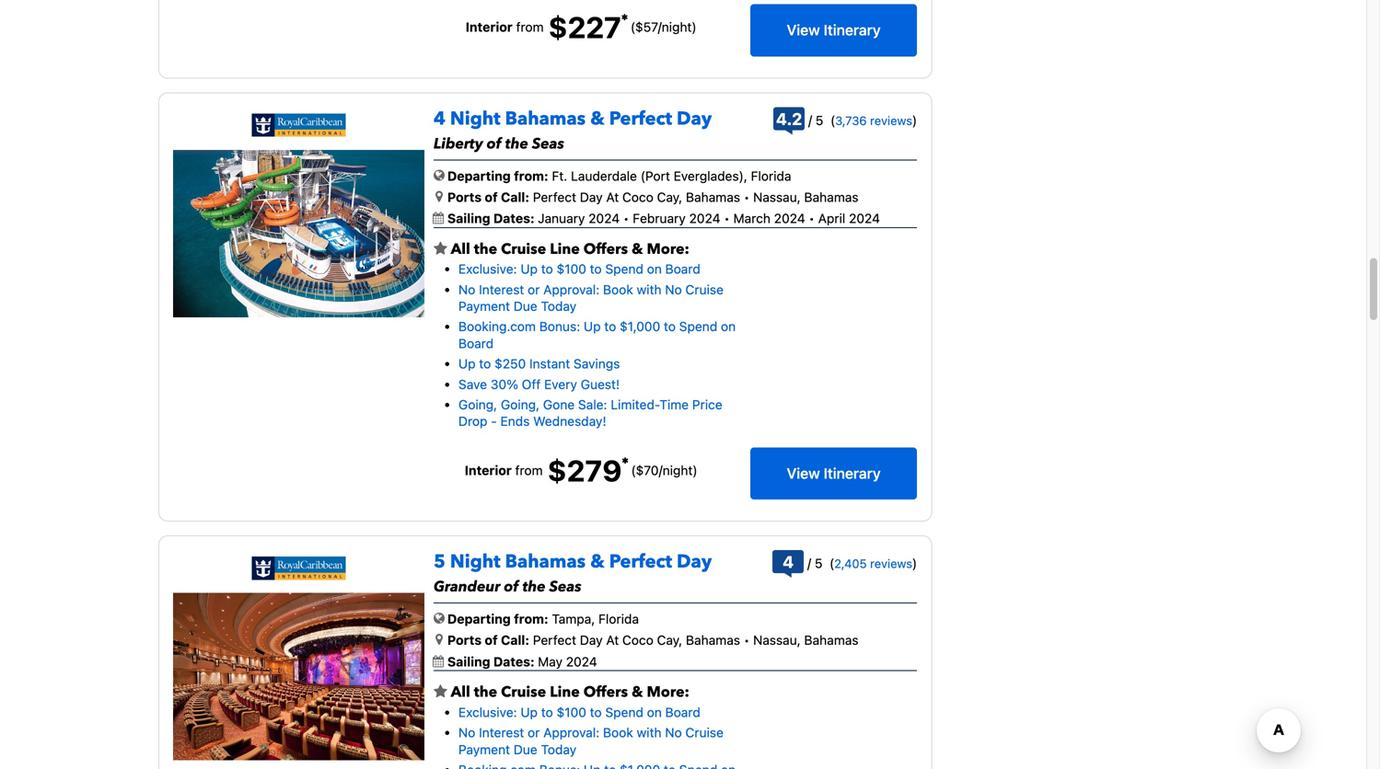 Task type: locate. For each thing, give the bounding box(es) containing it.
from:
[[514, 168, 549, 184], [514, 612, 549, 627]]

no interest or approval: book with no cruise payment due today link for 5 night bahamas & perfect day
[[459, 726, 724, 758]]

0 vertical spatial interior
[[466, 19, 513, 35]]

2 globe image from the top
[[434, 612, 445, 625]]

approval: inside exclusive: up to $100 to spend on board no interest or approval: book with no cruise payment due today booking.com bonus: up to $1,000 to spend on board up to $250 instant savings save 30% off every guest! going, going, gone sale: limited-time price drop - ends wednesday!
[[544, 282, 600, 297]]

0 vertical spatial no interest or approval: book with no cruise payment due today link
[[459, 282, 724, 314]]

payment inside exclusive: up to $100 to spend on board no interest or approval: book with no cruise payment due today booking.com bonus: up to $1,000 to spend on board up to $250 instant savings save 30% off every guest! going, going, gone sale: limited-time price drop - ends wednesday!
[[459, 299, 510, 314]]

itinerary up 2,405
[[824, 465, 881, 483]]

$250
[[495, 357, 526, 372]]

1 calendar image from the top
[[433, 212, 444, 224]]

2 all from the top
[[451, 683, 470, 703]]

ports down liberty
[[448, 190, 482, 205]]

0 vertical spatial night
[[450, 106, 501, 132]]

to
[[541, 262, 553, 277], [590, 262, 602, 277], [604, 319, 616, 335], [664, 319, 676, 335], [479, 357, 491, 372], [541, 705, 553, 721], [590, 705, 602, 721]]

1 interest from the top
[[479, 282, 524, 297]]

1 sailing from the top
[[448, 211, 490, 226]]

1 vertical spatial from
[[515, 463, 543, 478]]

booking.com bonus: up to $1,000 to spend on board link
[[459, 319, 736, 351]]

sailing down grandeur
[[448, 655, 490, 670]]

offers up exclusive: up to $100 to spend on board no interest or approval: book with no cruise payment due today
[[584, 683, 628, 703]]

2 today from the top
[[541, 743, 577, 758]]

line
[[550, 239, 580, 260], [550, 683, 580, 703]]

1 vertical spatial more:
[[647, 683, 690, 703]]

book inside exclusive: up to $100 to spend on board no interest or approval: book with no cruise payment due today
[[603, 726, 633, 741]]

2 line from the top
[[550, 683, 580, 703]]

night) for $227
[[662, 19, 697, 35]]

1 vertical spatial nassau,
[[753, 633, 801, 649]]

1 perfect day at coco cay, bahamas • nassau, bahamas from the top
[[533, 190, 859, 205]]

exclusive: inside exclusive: up to $100 to spend on board no interest or approval: book with no cruise payment due today booking.com bonus: up to $1,000 to spend on board up to $250 instant savings save 30% off every guest! going, going, gone sale: limited-time price drop - ends wednesday!
[[459, 262, 517, 277]]

0 vertical spatial payment
[[459, 299, 510, 314]]

4 up liberty
[[434, 106, 446, 132]]

0 vertical spatial on
[[647, 262, 662, 277]]

ports of call: for 4 night bahamas & perfect day
[[448, 190, 530, 205]]

1 more: from the top
[[647, 239, 690, 260]]

0 vertical spatial seas
[[532, 134, 564, 154]]

/ right asterisk icon in the top of the page
[[658, 19, 662, 35]]

with inside exclusive: up to $100 to spend on board no interest or approval: book with no cruise payment due today booking.com bonus: up to $1,000 to spend on board up to $250 instant savings save 30% off every guest! going, going, gone sale: limited-time price drop - ends wednesday!
[[637, 282, 662, 297]]

1 horizontal spatial 4
[[783, 553, 794, 573]]

4 left 2,405
[[783, 553, 794, 573]]

2 exclusive: up to $100 to spend on board link from the top
[[459, 705, 701, 721]]

departing for 5 night bahamas & perfect day
[[448, 612, 511, 627]]

2 map marker image from the top
[[436, 634, 443, 647]]

view itinerary up 2,405
[[787, 465, 881, 483]]

1 vertical spatial on
[[721, 319, 736, 335]]

5 up grandeur
[[434, 550, 446, 575]]

approval: inside exclusive: up to $100 to spend on board no interest or approval: book with no cruise payment due today
[[544, 726, 600, 741]]

0 vertical spatial departing
[[448, 168, 511, 184]]

1 night from the top
[[450, 106, 501, 132]]

0 vertical spatial view itinerary
[[787, 21, 881, 39]]

to right $1,000
[[664, 319, 676, 335]]

from inside interior from $227
[[516, 19, 544, 35]]

all the cruise line offers & more: down the may 2024
[[447, 683, 690, 703]]

5
[[816, 113, 824, 128], [434, 550, 446, 575], [815, 556, 823, 572]]

1 ports of call: from the top
[[448, 190, 530, 205]]

interest
[[479, 282, 524, 297], [479, 726, 524, 741]]

night) right ($70
[[663, 463, 698, 478]]

spend for exclusive: up to $100 to spend on board no interest or approval: book with no cruise payment due today
[[605, 705, 644, 721]]

nassau,
[[753, 190, 801, 205], [753, 633, 801, 649]]

call:
[[501, 190, 530, 205], [501, 633, 530, 649]]

2024
[[589, 211, 620, 226], [689, 211, 721, 226], [774, 211, 806, 226], [849, 211, 880, 226], [566, 655, 597, 670]]

dates: left may
[[494, 655, 535, 670]]

star image
[[434, 242, 447, 256], [434, 685, 447, 700]]

2 night from the top
[[450, 550, 501, 575]]

2 sailing from the top
[[448, 655, 490, 670]]

going, up the "drop"
[[459, 397, 497, 413]]

1 view itinerary link from the top
[[751, 4, 917, 57]]

today inside exclusive: up to $100 to spend on board no interest or approval: book with no cruise payment due today booking.com bonus: up to $1,000 to spend on board up to $250 instant savings save 30% off every guest! going, going, gone sale: limited-time price drop - ends wednesday!
[[541, 299, 577, 314]]

1 call: from the top
[[501, 190, 530, 205]]

all the cruise line offers & more: down january
[[447, 239, 690, 260]]

1 vertical spatial due
[[514, 743, 538, 758]]

wednesday!
[[533, 414, 607, 429]]

seas up the tampa,
[[550, 578, 582, 598]]

interest inside exclusive: up to $100 to spend on board no interest or approval: book with no cruise payment due today
[[479, 726, 524, 741]]

the inside 5 night bahamas & perfect day grandeur of the seas
[[523, 578, 546, 598]]

from inside interior from $279
[[515, 463, 543, 478]]

1 line from the top
[[550, 239, 580, 260]]

4 inside 4 night bahamas & perfect day liberty of the seas
[[434, 106, 446, 132]]

royal caribbean image for 4 night bahamas & perfect day
[[252, 114, 346, 137]]

no
[[459, 282, 476, 297], [665, 282, 682, 297], [459, 726, 476, 741], [665, 726, 682, 741]]

itinerary up "4.2 / 5 ( 3,736 reviews )"
[[824, 21, 881, 39]]

2 all the cruise line offers & more: from the top
[[447, 683, 690, 703]]

line down january
[[550, 239, 580, 260]]

2024 right january
[[589, 211, 620, 226]]

calendar image down liberty
[[433, 212, 444, 224]]

departing down grandeur
[[448, 612, 511, 627]]

0 vertical spatial sailing dates:
[[448, 211, 538, 226]]

book inside exclusive: up to $100 to spend on board no interest or approval: book with no cruise payment due today booking.com bonus: up to $1,000 to spend on board up to $250 instant savings save 30% off every guest! going, going, gone sale: limited-time price drop - ends wednesday!
[[603, 282, 633, 297]]

due
[[514, 299, 538, 314], [514, 743, 538, 758]]

offers down january
[[584, 239, 628, 260]]

to down january
[[541, 262, 553, 277]]

5 inside 5 night bahamas & perfect day grandeur of the seas
[[434, 550, 446, 575]]

& up lauderdale
[[590, 106, 605, 132]]

sailing dates: for 5 night bahamas & perfect day
[[448, 655, 538, 670]]

) right 2,405
[[913, 556, 917, 572]]

today up bonus:
[[541, 299, 577, 314]]

seas inside 4 night bahamas & perfect day liberty of the seas
[[532, 134, 564, 154]]

0 vertical spatial offers
[[584, 239, 628, 260]]

florida right the tampa,
[[599, 612, 639, 627]]

at down departing from: tampa, florida
[[606, 633, 619, 649]]

or down may
[[528, 726, 540, 741]]

1 vertical spatial perfect day at coco cay, bahamas • nassau, bahamas
[[533, 633, 859, 649]]

) inside "4.2 / 5 ( 3,736 reviews )"
[[913, 113, 917, 128]]

2 coco from the top
[[623, 633, 654, 649]]

map marker image down grandeur
[[436, 634, 443, 647]]

night)
[[662, 19, 697, 35], [663, 463, 698, 478]]

/ inside "4.2 / 5 ( 3,736 reviews )"
[[809, 113, 812, 128]]

dates: for 5 night bahamas & perfect day
[[494, 655, 535, 670]]

spend
[[605, 262, 644, 277], [679, 319, 718, 335], [605, 705, 644, 721]]

2 cay, from the top
[[657, 633, 683, 649]]

$100 down january
[[557, 262, 587, 277]]

0 vertical spatial map marker image
[[436, 190, 443, 203]]

going, up ends
[[501, 397, 540, 413]]

1 vertical spatial seas
[[550, 578, 582, 598]]

0 vertical spatial $100
[[557, 262, 587, 277]]

1 vertical spatial offers
[[584, 683, 628, 703]]

2 view itinerary from the top
[[787, 465, 881, 483]]

nassau, for 5 night bahamas & perfect day
[[753, 633, 801, 649]]

map marker image for 4 night bahamas & perfect day
[[436, 190, 443, 203]]

on inside exclusive: up to $100 to spend on board no interest or approval: book with no cruise payment due today
[[647, 705, 662, 721]]

1 vertical spatial all the cruise line offers & more:
[[447, 683, 690, 703]]

2 ports from the top
[[448, 633, 482, 649]]

5 night bahamas & perfect day grandeur of the seas
[[434, 550, 712, 598]]

seas
[[532, 134, 564, 154], [550, 578, 582, 598]]

0 vertical spatial perfect day at coco cay, bahamas • nassau, bahamas
[[533, 190, 859, 205]]

at
[[606, 190, 619, 205], [606, 633, 619, 649]]

seas up ft.
[[532, 134, 564, 154]]

0 vertical spatial all
[[451, 239, 470, 260]]

view itinerary
[[787, 21, 881, 39], [787, 465, 881, 483]]

1 all from the top
[[451, 239, 470, 260]]

globe image
[[434, 169, 445, 182], [434, 612, 445, 625]]

1 view itinerary from the top
[[787, 21, 881, 39]]

1 $100 from the top
[[557, 262, 587, 277]]

sailing down liberty
[[448, 211, 490, 226]]

1 vertical spatial at
[[606, 633, 619, 649]]

sailing dates: down departing from: tampa, florida
[[448, 655, 538, 670]]

from left the "$227"
[[516, 19, 544, 35]]

book for exclusive: up to $100 to spend on board no interest or approval: book with no cruise payment due today booking.com bonus: up to $1,000 to spend on board up to $250 instant savings save 30% off every guest! going, going, gone sale: limited-time price drop - ends wednesday!
[[603, 282, 633, 297]]

1 reviews from the top
[[870, 114, 913, 128]]

limited-
[[611, 397, 660, 413]]

0 vertical spatial board
[[666, 262, 701, 277]]

2 vertical spatial board
[[666, 705, 701, 721]]

1 ports from the top
[[448, 190, 482, 205]]

4 for 4 night bahamas & perfect day liberty of the seas
[[434, 106, 446, 132]]

board for exclusive: up to $100 to spend on board no interest or approval: book with no cruise payment due today
[[666, 705, 701, 721]]

day
[[677, 106, 712, 132], [580, 190, 603, 205], [677, 550, 712, 575], [580, 633, 603, 649]]

exclusive: up to $100 to spend on board link
[[459, 262, 701, 277], [459, 705, 701, 721]]

globe image down grandeur
[[434, 612, 445, 625]]

to up save
[[479, 357, 491, 372]]

1 vertical spatial dates:
[[494, 655, 535, 670]]

0 vertical spatial more:
[[647, 239, 690, 260]]

seas inside 5 night bahamas & perfect day grandeur of the seas
[[550, 578, 582, 598]]

view itinerary for $227
[[787, 21, 881, 39]]

1 globe image from the top
[[434, 169, 445, 182]]

board
[[666, 262, 701, 277], [459, 336, 494, 351], [666, 705, 701, 721]]

everglades),
[[674, 168, 748, 184]]

1 payment from the top
[[459, 299, 510, 314]]

1 book from the top
[[603, 282, 633, 297]]

2 view from the top
[[787, 465, 820, 483]]

spend for exclusive: up to $100 to spend on board no interest or approval: book with no cruise payment due today booking.com bonus: up to $1,000 to spend on board up to $250 instant savings save 30% off every guest! going, going, gone sale: limited-time price drop - ends wednesday!
[[605, 262, 644, 277]]

due inside exclusive: up to $100 to spend on board no interest or approval: book with no cruise payment due today booking.com bonus: up to $1,000 to spend on board up to $250 instant savings save 30% off every guest! going, going, gone sale: limited-time price drop - ends wednesday!
[[514, 299, 538, 314]]

interior inside interior from $227
[[466, 19, 513, 35]]

approval:
[[544, 282, 600, 297], [544, 726, 600, 741]]

perfect up may
[[533, 633, 577, 649]]

1 sailing dates: from the top
[[448, 211, 538, 226]]

ports of call: down liberty
[[448, 190, 530, 205]]

march
[[734, 211, 771, 226]]

1 nassau, from the top
[[753, 190, 801, 205]]

exclusive: up to $100 to spend on board link down the may 2024
[[459, 705, 701, 721]]

grandeur
[[434, 578, 500, 598]]

0 vertical spatial line
[[550, 239, 580, 260]]

exclusive: for exclusive: up to $100 to spend on board no interest or approval: book with no cruise payment due today booking.com bonus: up to $1,000 to spend on board up to $250 instant savings save 30% off every guest! going, going, gone sale: limited-time price drop - ends wednesday!
[[459, 262, 517, 277]]

4
[[434, 106, 446, 132], [783, 553, 794, 573]]

1 with from the top
[[637, 282, 662, 297]]

0 vertical spatial )
[[913, 113, 917, 128]]

0 horizontal spatial going,
[[459, 397, 497, 413]]

& up exclusive: up to $100 to spend on board no interest or approval: book with no cruise payment due today
[[632, 683, 643, 703]]

2 exclusive: from the top
[[459, 705, 517, 721]]

map marker image down liberty
[[436, 190, 443, 203]]

sailing for 5 night bahamas & perfect day
[[448, 655, 490, 670]]

calendar image down grandeur
[[433, 656, 444, 668]]

approval: for exclusive: up to $100 to spend on board no interest or approval: book with no cruise payment due today booking.com bonus: up to $1,000 to spend on board up to $250 instant savings save 30% off every guest! going, going, gone sale: limited-time price drop - ends wednesday!
[[544, 282, 600, 297]]

exclusive: up to $100 to spend on board no interest or approval: book with no cruise payment due today
[[459, 705, 724, 758]]

florida
[[751, 168, 792, 184], [599, 612, 639, 627]]

2 $100 from the top
[[557, 705, 587, 721]]

1 vertical spatial payment
[[459, 743, 510, 758]]

0 vertical spatial cay,
[[657, 190, 683, 205]]

2 itinerary from the top
[[824, 465, 881, 483]]

1 view from the top
[[787, 21, 820, 39]]

2 nassau, from the top
[[753, 633, 801, 649]]

0 vertical spatial coco
[[623, 190, 654, 205]]

payment for exclusive: up to $100 to spend on board no interest or approval: book with no cruise payment due today booking.com bonus: up to $1,000 to spend on board up to $250 instant savings save 30% off every guest! going, going, gone sale: limited-time price drop - ends wednesday!
[[459, 299, 510, 314]]

5 right 4.2 on the right top
[[816, 113, 824, 128]]

or inside exclusive: up to $100 to spend on board no interest or approval: book with no cruise payment due today
[[528, 726, 540, 741]]

0 vertical spatial florida
[[751, 168, 792, 184]]

1 dates: from the top
[[494, 211, 535, 226]]

night inside 5 night bahamas & perfect day grandeur of the seas
[[450, 550, 501, 575]]

1 due from the top
[[514, 299, 538, 314]]

sailing dates:
[[448, 211, 538, 226], [448, 655, 538, 670]]

or up bonus:
[[528, 282, 540, 297]]

0 vertical spatial (
[[831, 113, 835, 128]]

(
[[831, 113, 835, 128], [830, 556, 835, 572]]

the
[[505, 134, 529, 154], [474, 239, 497, 260], [523, 578, 546, 598], [474, 683, 497, 703]]

2 at from the top
[[606, 633, 619, 649]]

departing down liberty
[[448, 168, 511, 184]]

1 star image from the top
[[434, 242, 447, 256]]

1 vertical spatial all
[[451, 683, 470, 703]]

2 book from the top
[[603, 726, 633, 741]]

0 vertical spatial from
[[516, 19, 544, 35]]

more: down february
[[647, 239, 690, 260]]

on for exclusive: up to $100 to spend on board no interest or approval: book with no cruise payment due today booking.com bonus: up to $1,000 to spend on board up to $250 instant savings save 30% off every guest! going, going, gone sale: limited-time price drop - ends wednesday!
[[647, 262, 662, 277]]

view itinerary link up 2,405
[[751, 448, 917, 500]]

1 vertical spatial florida
[[599, 612, 639, 627]]

no interest or approval: book with no cruise payment due today link for 4 night bahamas & perfect day
[[459, 282, 724, 314]]

sale:
[[578, 397, 607, 413]]

0 vertical spatial today
[[541, 299, 577, 314]]

0 vertical spatial interest
[[479, 282, 524, 297]]

2 dates: from the top
[[494, 655, 535, 670]]

april
[[818, 211, 846, 226]]

perfect
[[609, 106, 672, 132], [533, 190, 577, 205], [609, 550, 672, 575], [533, 633, 577, 649]]

0 vertical spatial due
[[514, 299, 538, 314]]

cruise inside exclusive: up to $100 to spend on board no interest or approval: book with no cruise payment due today
[[686, 726, 724, 741]]

1 vertical spatial interest
[[479, 726, 524, 741]]

/ right asterisk image
[[659, 463, 663, 478]]

1 from: from the top
[[514, 168, 549, 184]]

2 or from the top
[[528, 726, 540, 741]]

cruise inside exclusive: up to $100 to spend on board no interest or approval: book with no cruise payment due today booking.com bonus: up to $1,000 to spend on board up to $250 instant savings save 30% off every guest! going, going, gone sale: limited-time price drop - ends wednesday!
[[686, 282, 724, 297]]

no interest or approval: book with no cruise payment due today link
[[459, 282, 724, 314], [459, 726, 724, 758]]

2 more: from the top
[[647, 683, 690, 703]]

1 or from the top
[[528, 282, 540, 297]]

0 vertical spatial view itinerary link
[[751, 4, 917, 57]]

calendar image
[[433, 212, 444, 224], [433, 656, 444, 668]]

save
[[459, 377, 487, 392]]

no interest or approval: book with no cruise payment due today link up 'booking.com bonus: up to $1,000 to spend on board' link
[[459, 282, 724, 314]]

today
[[541, 299, 577, 314], [541, 743, 577, 758]]

2 with from the top
[[637, 726, 662, 741]]

) right "3,736"
[[913, 113, 917, 128]]

price
[[692, 397, 723, 413]]

perfect day at coco cay, bahamas • nassau, bahamas
[[533, 190, 859, 205], [533, 633, 859, 649]]

florida up march
[[751, 168, 792, 184]]

map marker image
[[436, 190, 443, 203], [436, 634, 443, 647]]

interior
[[466, 19, 513, 35], [465, 463, 512, 478]]

payment
[[459, 299, 510, 314], [459, 743, 510, 758]]

1 vertical spatial exclusive:
[[459, 705, 517, 721]]

1 vertical spatial sailing dates:
[[448, 655, 538, 670]]

gone
[[543, 397, 575, 413]]

1 vertical spatial night)
[[663, 463, 698, 478]]

1 vertical spatial view itinerary
[[787, 465, 881, 483]]

to down the may 2024
[[590, 705, 602, 721]]

today inside exclusive: up to $100 to spend on board no interest or approval: book with no cruise payment due today
[[541, 743, 577, 758]]

sailing dates: down liberty
[[448, 211, 538, 226]]

spend inside exclusive: up to $100 to spend on board no interest or approval: book with no cruise payment due today
[[605, 705, 644, 721]]

interior inside interior from $279
[[465, 463, 512, 478]]

exclusive: for exclusive: up to $100 to spend on board no interest or approval: book with no cruise payment due today
[[459, 705, 517, 721]]

from: for 5 night bahamas & perfect day
[[514, 612, 549, 627]]

call: for 5 night bahamas & perfect day
[[501, 633, 530, 649]]

view itinerary up "4.2 / 5 ( 3,736 reviews )"
[[787, 21, 881, 39]]

lauderdale
[[571, 168, 637, 184]]

2 payment from the top
[[459, 743, 510, 758]]

1 today from the top
[[541, 299, 577, 314]]

2 approval: from the top
[[544, 726, 600, 741]]

1 coco from the top
[[623, 190, 654, 205]]

interest for exclusive: up to $100 to spend on board no interest or approval: book with no cruise payment due today booking.com bonus: up to $1,000 to spend on board up to $250 instant savings save 30% off every guest! going, going, gone sale: limited-time price drop - ends wednesday!
[[479, 282, 524, 297]]

no interest or approval: book with no cruise payment due today link down the may 2024
[[459, 726, 724, 758]]

board inside exclusive: up to $100 to spend on board no interest or approval: book with no cruise payment due today
[[666, 705, 701, 721]]

more:
[[647, 239, 690, 260], [647, 683, 690, 703]]

board for exclusive: up to $100 to spend on board no interest or approval: book with no cruise payment due today booking.com bonus: up to $1,000 to spend on board up to $250 instant savings save 30% off every guest! going, going, gone sale: limited-time price drop - ends wednesday!
[[666, 262, 701, 277]]

perfect up (port
[[609, 106, 672, 132]]

interest inside exclusive: up to $100 to spend on board no interest or approval: book with no cruise payment due today booking.com bonus: up to $1,000 to spend on board up to $250 instant savings save 30% off every guest! going, going, gone sale: limited-time price drop - ends wednesday!
[[479, 282, 524, 297]]

from down ends
[[515, 463, 543, 478]]

/ right 4.2 on the right top
[[809, 113, 812, 128]]

3,736
[[835, 114, 867, 128]]

0 vertical spatial all the cruise line offers & more:
[[447, 239, 690, 260]]

1 vertical spatial no interest or approval: book with no cruise payment due today link
[[459, 726, 724, 758]]

0 vertical spatial approval:
[[544, 282, 600, 297]]

due inside exclusive: up to $100 to spend on board no interest or approval: book with no cruise payment due today
[[514, 743, 538, 758]]

$100 inside exclusive: up to $100 to spend on board no interest or approval: book with no cruise payment due today
[[557, 705, 587, 721]]

1 horizontal spatial going,
[[501, 397, 540, 413]]

0 horizontal spatial 4
[[434, 106, 446, 132]]

with inside exclusive: up to $100 to spend on board no interest or approval: book with no cruise payment due today
[[637, 726, 662, 741]]

0 vertical spatial night)
[[662, 19, 697, 35]]

itinerary for $227
[[824, 21, 881, 39]]

calendar image for 5 night bahamas & perfect day
[[433, 656, 444, 668]]

2 offers from the top
[[584, 683, 628, 703]]

$100 down the may 2024
[[557, 705, 587, 721]]

ports for 5 night bahamas & perfect day
[[448, 633, 482, 649]]

0 vertical spatial spend
[[605, 262, 644, 277]]

1 exclusive: up to $100 to spend on board link from the top
[[459, 262, 701, 277]]

2 ports of call: from the top
[[448, 633, 530, 649]]

or inside exclusive: up to $100 to spend on board no interest or approval: book with no cruise payment due today booking.com bonus: up to $1,000 to spend on board up to $250 instant savings save 30% off every guest! going, going, gone sale: limited-time price drop - ends wednesday!
[[528, 282, 540, 297]]

sailing
[[448, 211, 490, 226], [448, 655, 490, 670]]

•
[[744, 190, 750, 205], [623, 211, 629, 226], [724, 211, 730, 226], [809, 211, 815, 226], [744, 633, 750, 649]]

seas for 5
[[550, 578, 582, 598]]

2 departing from the top
[[448, 612, 511, 627]]

offers
[[584, 239, 628, 260], [584, 683, 628, 703]]

1 exclusive: from the top
[[459, 262, 517, 277]]

$100 inside exclusive: up to $100 to spend on board no interest or approval: book with no cruise payment due today booking.com bonus: up to $1,000 to spend on board up to $250 instant savings save 30% off every guest! going, going, gone sale: limited-time price drop - ends wednesday!
[[557, 262, 587, 277]]

going,
[[459, 397, 497, 413], [501, 397, 540, 413]]

bahamas inside 5 night bahamas & perfect day grandeur of the seas
[[505, 550, 586, 575]]

ports of call:
[[448, 190, 530, 205], [448, 633, 530, 649]]

reviews right "3,736"
[[870, 114, 913, 128]]

1 vertical spatial or
[[528, 726, 540, 741]]

1 vertical spatial call:
[[501, 633, 530, 649]]

&
[[590, 106, 605, 132], [632, 239, 643, 260], [590, 550, 605, 575], [632, 683, 643, 703]]

departing from: ft. lauderdale (port everglades), florida
[[448, 168, 792, 184]]

exclusive: up to $100 to spend on board link down january
[[459, 262, 701, 277]]

1 cay, from the top
[[657, 190, 683, 205]]

to up 'booking.com bonus: up to $1,000 to spend on board' link
[[590, 262, 602, 277]]

& inside 5 night bahamas & perfect day grandeur of the seas
[[590, 550, 605, 575]]

1 vertical spatial line
[[550, 683, 580, 703]]

view itinerary link up "4.2 / 5 ( 3,736 reviews )"
[[751, 4, 917, 57]]

2 from: from the top
[[514, 612, 549, 627]]

0 vertical spatial ports of call:
[[448, 190, 530, 205]]

cruise
[[501, 239, 546, 260], [686, 282, 724, 297], [501, 683, 546, 703], [686, 726, 724, 741]]

2 ) from the top
[[913, 556, 917, 572]]

call: down 4 night bahamas & perfect day liberty of the seas on the top of page
[[501, 190, 530, 205]]

1 vertical spatial night
[[450, 550, 501, 575]]

globe image for 4 night bahamas & perfect day
[[434, 169, 445, 182]]

1 vertical spatial from:
[[514, 612, 549, 627]]

2 reviews from the top
[[870, 557, 913, 571]]

of
[[487, 134, 502, 154], [485, 190, 498, 205], [504, 578, 519, 598], [485, 633, 498, 649]]

1 royal caribbean image from the top
[[252, 114, 346, 137]]

0 vertical spatial nassau,
[[753, 190, 801, 205]]

1 vertical spatial book
[[603, 726, 633, 741]]

0 vertical spatial at
[[606, 190, 619, 205]]

more: up exclusive: up to $100 to spend on board no interest or approval: book with no cruise payment due today
[[647, 683, 690, 703]]

call: down departing from: tampa, florida
[[501, 633, 530, 649]]

from: left ft.
[[514, 168, 549, 184]]

2024 right april
[[849, 211, 880, 226]]

off
[[522, 377, 541, 392]]

line down the may 2024
[[550, 683, 580, 703]]

bahamas inside 4 night bahamas & perfect day liberty of the seas
[[505, 106, 586, 132]]

all
[[451, 239, 470, 260], [451, 683, 470, 703]]

2 sailing dates: from the top
[[448, 655, 538, 670]]

from: left the tampa,
[[514, 612, 549, 627]]

0 vertical spatial from:
[[514, 168, 549, 184]]

0 vertical spatial view
[[787, 21, 820, 39]]

approval: up bonus:
[[544, 282, 600, 297]]

approval: for exclusive: up to $100 to spend on board no interest or approval: book with no cruise payment due today
[[544, 726, 600, 741]]

1 vertical spatial with
[[637, 726, 662, 741]]

line for 5 night bahamas & perfect day
[[550, 683, 580, 703]]

asterisk image
[[622, 457, 629, 464]]

1 vertical spatial ports of call:
[[448, 633, 530, 649]]

royal caribbean image
[[252, 114, 346, 137], [252, 557, 346, 581]]

2 due from the top
[[514, 743, 538, 758]]

globe image down liberty
[[434, 169, 445, 182]]

1 ) from the top
[[913, 113, 917, 128]]

2 royal caribbean image from the top
[[252, 557, 346, 581]]

0 vertical spatial exclusive:
[[459, 262, 517, 277]]

perfect day at coco cay, bahamas • nassau, bahamas for 4 night bahamas & perfect day
[[533, 190, 859, 205]]

2 calendar image from the top
[[433, 656, 444, 668]]

up inside exclusive: up to $100 to spend on board no interest or approval: book with no cruise payment due today
[[521, 705, 538, 721]]

1 offers from the top
[[584, 239, 628, 260]]

1 vertical spatial coco
[[623, 633, 654, 649]]

0 vertical spatial 4
[[434, 106, 446, 132]]

or
[[528, 282, 540, 297], [528, 726, 540, 741]]

1 approval: from the top
[[544, 282, 600, 297]]

february
[[633, 211, 686, 226]]

perfect day at coco cay, bahamas • nassau, bahamas for 5 night bahamas & perfect day
[[533, 633, 859, 649]]

perfect down ($70
[[609, 550, 672, 575]]

coco for 4 night bahamas & perfect day
[[623, 190, 654, 205]]

cay,
[[657, 190, 683, 205], [657, 633, 683, 649]]

night up liberty
[[450, 106, 501, 132]]

perfect inside 4 night bahamas & perfect day liberty of the seas
[[609, 106, 672, 132]]

2 view itinerary link from the top
[[751, 448, 917, 500]]

night inside 4 night bahamas & perfect day liberty of the seas
[[450, 106, 501, 132]]

up to $250 instant savings link
[[459, 357, 620, 372]]

3,736 reviews link
[[835, 114, 913, 128]]

to down may
[[541, 705, 553, 721]]

2 interest from the top
[[479, 726, 524, 741]]

at down departing from: ft. lauderdale (port everglades), florida
[[606, 190, 619, 205]]

view itinerary link
[[751, 4, 917, 57], [751, 448, 917, 500]]

ports down grandeur
[[448, 633, 482, 649]]

0 vertical spatial exclusive: up to $100 to spend on board link
[[459, 262, 701, 277]]

2 perfect day at coco cay, bahamas • nassau, bahamas from the top
[[533, 633, 859, 649]]

exclusive: inside exclusive: up to $100 to spend on board no interest or approval: book with no cruise payment due today
[[459, 705, 517, 721]]

1 vertical spatial cay,
[[657, 633, 683, 649]]

2 star image from the top
[[434, 685, 447, 700]]

all for 4 night bahamas & perfect day
[[451, 239, 470, 260]]

2 call: from the top
[[501, 633, 530, 649]]

asterisk image
[[621, 13, 628, 21]]

today down may
[[541, 743, 577, 758]]

1 vertical spatial 4
[[783, 553, 794, 573]]

0 vertical spatial itinerary
[[824, 21, 881, 39]]

1 vertical spatial map marker image
[[436, 634, 443, 647]]

night up grandeur
[[450, 550, 501, 575]]

4 for 4
[[783, 553, 794, 573]]

ports
[[448, 190, 482, 205], [448, 633, 482, 649]]

payment inside exclusive: up to $100 to spend on board no interest or approval: book with no cruise payment due today
[[459, 743, 510, 758]]

1 vertical spatial itinerary
[[824, 465, 881, 483]]

dates: left january
[[494, 211, 535, 226]]

calendar image for 4 night bahamas & perfect day
[[433, 212, 444, 224]]

all the cruise line offers & more:
[[447, 239, 690, 260], [447, 683, 690, 703]]

0 vertical spatial or
[[528, 282, 540, 297]]

at for 5 night bahamas & perfect day
[[606, 633, 619, 649]]

night) right ($57
[[662, 19, 697, 35]]

1 vertical spatial ports
[[448, 633, 482, 649]]

1 at from the top
[[606, 190, 619, 205]]

approval: down the may 2024
[[544, 726, 600, 741]]

itinerary
[[824, 21, 881, 39], [824, 465, 881, 483]]

& down february
[[632, 239, 643, 260]]

with
[[637, 282, 662, 297], [637, 726, 662, 741]]

1 departing from the top
[[448, 168, 511, 184]]

1 itinerary from the top
[[824, 21, 881, 39]]

bahamas
[[505, 106, 586, 132], [686, 190, 741, 205], [804, 190, 859, 205], [505, 550, 586, 575], [686, 633, 741, 649], [804, 633, 859, 649]]

0 vertical spatial ports
[[448, 190, 482, 205]]

1 vertical spatial board
[[459, 336, 494, 351]]

on
[[647, 262, 662, 277], [721, 319, 736, 335], [647, 705, 662, 721]]

1 map marker image from the top
[[436, 190, 443, 203]]

view for $227
[[787, 21, 820, 39]]

1 vertical spatial royal caribbean image
[[252, 557, 346, 581]]

may
[[538, 655, 563, 670]]

1 vertical spatial departing
[[448, 612, 511, 627]]

1 vertical spatial view
[[787, 465, 820, 483]]

1 vertical spatial $100
[[557, 705, 587, 721]]

/ for ($57
[[658, 19, 662, 35]]

1 no interest or approval: book with no cruise payment due today link from the top
[[459, 282, 724, 314]]

ports of call: down grandeur
[[448, 633, 530, 649]]

1 vertical spatial )
[[913, 556, 917, 572]]

1 vertical spatial calendar image
[[433, 656, 444, 668]]

1 all the cruise line offers & more: from the top
[[447, 239, 690, 260]]

0 vertical spatial dates:
[[494, 211, 535, 226]]

offers for 5 night bahamas & perfect day
[[584, 683, 628, 703]]

0 vertical spatial call:
[[501, 190, 530, 205]]

2 no interest or approval: book with no cruise payment due today link from the top
[[459, 726, 724, 758]]

reviews right 2,405
[[870, 557, 913, 571]]

0 vertical spatial star image
[[434, 242, 447, 256]]

0 vertical spatial calendar image
[[433, 212, 444, 224]]

2024 right march
[[774, 211, 806, 226]]

1 vertical spatial star image
[[434, 685, 447, 700]]

& up the tampa,
[[590, 550, 605, 575]]

0 vertical spatial royal caribbean image
[[252, 114, 346, 137]]

2 vertical spatial spend
[[605, 705, 644, 721]]

1 vertical spatial today
[[541, 743, 577, 758]]

reviews
[[870, 114, 913, 128], [870, 557, 913, 571]]

up
[[521, 262, 538, 277], [584, 319, 601, 335], [459, 357, 476, 372], [521, 705, 538, 721]]



Task type: describe. For each thing, give the bounding box(es) containing it.
5 left 2,405
[[815, 556, 823, 572]]

/ for ($70
[[659, 463, 663, 478]]

book for exclusive: up to $100 to spend on board no interest or approval: book with no cruise payment due today
[[603, 726, 633, 741]]

ports of call: for 5 night bahamas & perfect day
[[448, 633, 530, 649]]

exclusive: up to $100 to spend on board link for 4 night bahamas & perfect day
[[459, 262, 701, 277]]

2 going, from the left
[[501, 397, 540, 413]]

itinerary for $279
[[824, 465, 881, 483]]

$1,000
[[620, 319, 661, 335]]

($57
[[631, 19, 658, 35]]

of inside 4 night bahamas & perfect day liberty of the seas
[[487, 134, 502, 154]]

4.2
[[776, 109, 802, 129]]

at for 4 night bahamas & perfect day
[[606, 190, 619, 205]]

globe image for 5 night bahamas & perfect day
[[434, 612, 445, 625]]

royal caribbean image for 5 night bahamas & perfect day
[[252, 557, 346, 581]]

from for $227
[[516, 19, 544, 35]]

day inside 4 night bahamas & perfect day liberty of the seas
[[677, 106, 712, 132]]

ft.
[[552, 168, 568, 184]]

30%
[[491, 377, 518, 392]]

more: for 5 night bahamas & perfect day
[[647, 683, 690, 703]]

interior for $227
[[466, 19, 513, 35]]

/ left 2,405
[[808, 556, 812, 572]]

exclusive: up to $100 to spend on board no interest or approval: book with no cruise payment due today booking.com bonus: up to $1,000 to spend on board up to $250 instant savings save 30% off every guest! going, going, gone sale: limited-time price drop - ends wednesday!
[[459, 262, 736, 429]]

all for 5 night bahamas & perfect day
[[451, 683, 470, 703]]

reviews inside / 5 ( 2,405 reviews )
[[870, 557, 913, 571]]

view itinerary link for $279
[[751, 448, 917, 500]]

2,405
[[835, 557, 867, 571]]

today for exclusive: up to $100 to spend on board no interest or approval: book with no cruise payment due today booking.com bonus: up to $1,000 to spend on board up to $250 instant savings save 30% off every guest! going, going, gone sale: limited-time price drop - ends wednesday!
[[541, 299, 577, 314]]

coco for 5 night bahamas & perfect day
[[623, 633, 654, 649]]

night) for $279
[[663, 463, 698, 478]]

drop
[[459, 414, 488, 429]]

/ 5 ( 2,405 reviews )
[[808, 556, 917, 572]]

with for exclusive: up to $100 to spend on board no interest or approval: book with no cruise payment due today
[[637, 726, 662, 741]]

departing from: tampa, florida
[[448, 612, 639, 627]]

interior for $279
[[465, 463, 512, 478]]

(port
[[641, 168, 670, 184]]

liberty of the seas image
[[173, 150, 425, 318]]

seas for 4
[[532, 134, 564, 154]]

more: for 4 night bahamas & perfect day
[[647, 239, 690, 260]]

bonus:
[[540, 319, 580, 335]]

line for 4 night bahamas & perfect day
[[550, 239, 580, 260]]

from: for 4 night bahamas & perfect day
[[514, 168, 549, 184]]

time
[[660, 397, 689, 413]]

savings
[[574, 357, 620, 372]]

january
[[538, 211, 585, 226]]

1 vertical spatial (
[[830, 556, 835, 572]]

perfect down ft.
[[533, 190, 577, 205]]

night for 4
[[450, 106, 501, 132]]

4 night bahamas & perfect day liberty of the seas
[[434, 106, 712, 154]]

( inside "4.2 / 5 ( 3,736 reviews )"
[[831, 113, 835, 128]]

0 horizontal spatial florida
[[599, 612, 639, 627]]

on for exclusive: up to $100 to spend on board no interest or approval: book with no cruise payment due today
[[647, 705, 662, 721]]

($70 / night)
[[631, 463, 698, 478]]

from for $279
[[515, 463, 543, 478]]

interior from $227
[[466, 10, 621, 45]]

call: for 4 night bahamas & perfect day
[[501, 190, 530, 205]]

all the cruise line offers & more: for 4 night bahamas & perfect day
[[447, 239, 690, 260]]

2,405 reviews link
[[835, 557, 913, 571]]

interest for exclusive: up to $100 to spend on board no interest or approval: book with no cruise payment due today
[[479, 726, 524, 741]]

all the cruise line offers & more: for 5 night bahamas & perfect day
[[447, 683, 690, 703]]

dates: for 4 night bahamas & perfect day
[[494, 211, 535, 226]]

payment for exclusive: up to $100 to spend on board no interest or approval: book with no cruise payment due today
[[459, 743, 510, 758]]

($70
[[631, 463, 659, 478]]

star image for 4 night bahamas & perfect day
[[434, 242, 447, 256]]

to left $1,000
[[604, 319, 616, 335]]

2024 right may
[[566, 655, 597, 670]]

exclusive: up to $100 to spend on board link for 5 night bahamas & perfect day
[[459, 705, 701, 721]]

due for exclusive: up to $100 to spend on board no interest or approval: book with no cruise payment due today booking.com bonus: up to $1,000 to spend on board up to $250 instant savings save 30% off every guest! going, going, gone sale: limited-time price drop - ends wednesday!
[[514, 299, 538, 314]]

departing for 4 night bahamas & perfect day
[[448, 168, 511, 184]]

map marker image for 5 night bahamas & perfect day
[[436, 634, 443, 647]]

($57 / night)
[[631, 19, 697, 35]]

view itinerary for $279
[[787, 465, 881, 483]]

cay, for 4 night bahamas & perfect day
[[657, 190, 683, 205]]

the inside 4 night bahamas & perfect day liberty of the seas
[[505, 134, 529, 154]]

going, going, gone sale: limited-time price drop - ends wednesday! link
[[459, 397, 723, 429]]

view for $279
[[787, 465, 820, 483]]

/ for 4.2
[[809, 113, 812, 128]]

star image for 5 night bahamas & perfect day
[[434, 685, 447, 700]]

perfect inside 5 night bahamas & perfect day grandeur of the seas
[[609, 550, 672, 575]]

ends
[[501, 414, 530, 429]]

day inside 5 night bahamas & perfect day grandeur of the seas
[[677, 550, 712, 575]]

1 horizontal spatial florida
[[751, 168, 792, 184]]

$227
[[549, 10, 621, 45]]

of inside 5 night bahamas & perfect day grandeur of the seas
[[504, 578, 519, 598]]

reviews inside "4.2 / 5 ( 3,736 reviews )"
[[870, 114, 913, 128]]

grandeur of the seas image
[[173, 594, 425, 761]]

$279
[[548, 453, 622, 488]]

sailing for 4 night bahamas & perfect day
[[448, 211, 490, 226]]

guest!
[[581, 377, 620, 392]]

or for exclusive: up to $100 to spend on board no interest or approval: book with no cruise payment due today
[[528, 726, 540, 741]]

$100 for exclusive: up to $100 to spend on board no interest or approval: book with no cruise payment due today booking.com bonus: up to $1,000 to spend on board up to $250 instant savings save 30% off every guest! going, going, gone sale: limited-time price drop - ends wednesday!
[[557, 262, 587, 277]]

today for exclusive: up to $100 to spend on board no interest or approval: book with no cruise payment due today
[[541, 743, 577, 758]]

due for exclusive: up to $100 to spend on board no interest or approval: book with no cruise payment due today
[[514, 743, 538, 758]]

5 inside "4.2 / 5 ( 3,736 reviews )"
[[816, 113, 824, 128]]

nassau, for 4 night bahamas & perfect day
[[753, 190, 801, 205]]

or for exclusive: up to $100 to spend on board no interest or approval: book with no cruise payment due today booking.com bonus: up to $1,000 to spend on board up to $250 instant savings save 30% off every guest! going, going, gone sale: limited-time price drop - ends wednesday!
[[528, 282, 540, 297]]

tampa,
[[552, 612, 595, 627]]

1 vertical spatial spend
[[679, 319, 718, 335]]

-
[[491, 414, 497, 429]]

2024 down "everglades)," at top
[[689, 211, 721, 226]]

1 going, from the left
[[459, 397, 497, 413]]

4.2 / 5 ( 3,736 reviews )
[[776, 109, 917, 129]]

night for 5
[[450, 550, 501, 575]]

booking.com
[[459, 319, 536, 335]]

& inside 4 night bahamas & perfect day liberty of the seas
[[590, 106, 605, 132]]

interior from $279
[[465, 453, 622, 488]]

cay, for 5 night bahamas & perfect day
[[657, 633, 683, 649]]

view itinerary link for $227
[[751, 4, 917, 57]]

instant
[[530, 357, 570, 372]]

with for exclusive: up to $100 to spend on board no interest or approval: book with no cruise payment due today booking.com bonus: up to $1,000 to spend on board up to $250 instant savings save 30% off every guest! going, going, gone sale: limited-time price drop - ends wednesday!
[[637, 282, 662, 297]]

ports for 4 night bahamas & perfect day
[[448, 190, 482, 205]]

$100 for exclusive: up to $100 to spend on board no interest or approval: book with no cruise payment due today
[[557, 705, 587, 721]]

january 2024 • february 2024 • march 2024 • april 2024
[[538, 211, 880, 226]]

may 2024
[[538, 655, 597, 670]]

liberty
[[434, 134, 483, 154]]

save 30% off every guest! link
[[459, 377, 620, 392]]

offers for 4 night bahamas & perfect day
[[584, 239, 628, 260]]

every
[[544, 377, 577, 392]]

sailing dates: for 4 night bahamas & perfect day
[[448, 211, 538, 226]]



Task type: vqa. For each thing, say whether or not it's contained in the screenshot.
9:00 PM's PM
no



